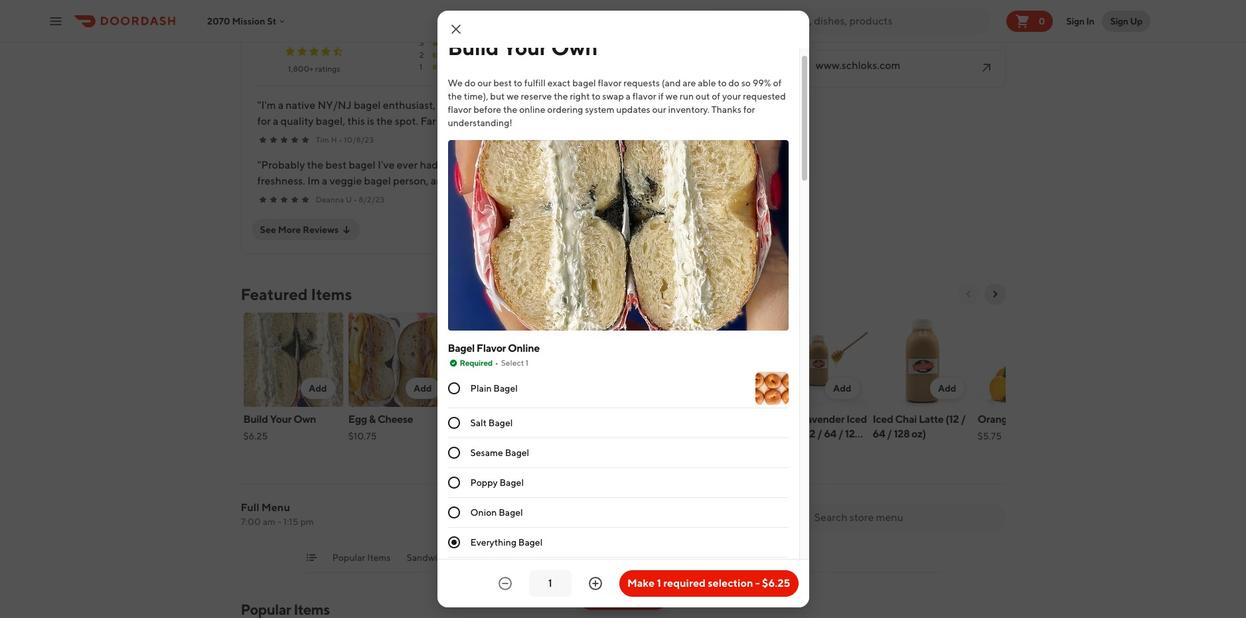 Task type: vqa. For each thing, say whether or not it's contained in the screenshot.
topmost •
yes



Task type: locate. For each thing, give the bounding box(es) containing it.
2 sign from the left
[[1111, 16, 1129, 26]]

2 64 from the left
[[873, 428, 886, 440]]

chai
[[896, 413, 917, 426]]

do up 'time),' in the left of the page
[[465, 78, 476, 88]]

coffee
[[768, 428, 801, 440]]

to
[[514, 78, 523, 88], [718, 78, 727, 88], [592, 91, 601, 102]]

4 add button from the left
[[826, 378, 860, 399]]

iced right lavender
[[847, 413, 867, 426]]

next button of carousel image
[[990, 289, 1001, 300]]

0 horizontal spatial (12
[[802, 428, 816, 440]]

& left "roe"
[[579, 553, 585, 563]]

add up latte
[[939, 383, 957, 394]]

3 add button from the left
[[511, 378, 545, 399]]

sesame
[[471, 448, 503, 459]]

2 horizontal spatial &
[[663, 553, 669, 563]]

1 horizontal spatial oz)
[[912, 428, 927, 440]]

2 vertical spatial 1
[[657, 577, 661, 590]]

1 horizontal spatial iced
[[873, 413, 894, 426]]

(and
[[662, 78, 681, 88]]

add up lavender
[[834, 383, 852, 394]]

- right selection
[[756, 577, 760, 590]]

1 horizontal spatial do
[[729, 78, 740, 88]]

orange juice 12oz $5.75
[[978, 413, 1063, 442]]

1 vertical spatial -
[[756, 577, 760, 590]]

2 we from the left
[[666, 91, 678, 102]]

& inside button
[[579, 553, 585, 563]]

your up fulfill
[[503, 35, 547, 60]]

1 128 from the left
[[845, 428, 861, 440]]

2 vertical spatial •
[[495, 358, 499, 368]]

• down bagel flavor online
[[495, 358, 499, 368]]

own inside build your own dialog
[[552, 35, 598, 60]]

$16.50
[[453, 431, 483, 442]]

bagel for poppy
[[500, 478, 524, 488]]

$6.25 inside button
[[762, 577, 791, 590]]

0 vertical spatial oz)
[[912, 428, 927, 440]]

time),
[[464, 91, 489, 102]]

1 vertical spatial " "
[[257, 159, 730, 187]]

0 horizontal spatial flavor
[[448, 104, 472, 115]]

drinks
[[720, 553, 747, 563]]

2 horizontal spatial •
[[495, 358, 499, 368]]

menu inside view menu button
[[632, 591, 661, 603]]

1 vertical spatial of
[[712, 91, 721, 102]]

of right out
[[712, 91, 721, 102]]

exact
[[548, 78, 571, 88]]

to up the system
[[592, 91, 601, 102]]

bagel for plain
[[494, 383, 518, 394]]

1 vertical spatial flavor
[[633, 91, 657, 102]]

deanna
[[316, 195, 344, 205]]

honey
[[768, 413, 799, 426]]

0 horizontal spatial $6.25
[[243, 431, 268, 442]]

2 " " from the top
[[257, 159, 730, 187]]

make 1 required selection - $6.25 button
[[620, 571, 799, 597]]

bagel right onion
[[499, 508, 523, 518]]

call restaurant image
[[979, 26, 995, 42]]

your inside we do our best to fulfill exact bagel flavor requests (and are able to do so 99% of the time), but we reserve the right to swap a flavor if we run out of your requested flavor before the online ordering system updates our inventory. thanks for understanding!
[[723, 91, 741, 102]]

the down exact
[[554, 91, 568, 102]]

sesame bagel
[[471, 448, 530, 459]]

featured
[[241, 285, 308, 304]]

classic
[[453, 413, 486, 426]]

2 128 from the left
[[894, 428, 910, 440]]

4 add from the left
[[834, 383, 852, 394]]

5 add button from the left
[[931, 378, 965, 399]]

- for $6.25
[[756, 577, 760, 590]]

add button for classic
[[511, 378, 545, 399]]

Sesame Bagel radio
[[448, 447, 460, 459]]

1 horizontal spatial your
[[503, 35, 547, 60]]

of right 99%
[[773, 78, 782, 88]]

1 vertical spatial (12
[[802, 428, 816, 440]]

2 add button from the left
[[406, 378, 440, 399]]

build for build your own
[[448, 35, 499, 60]]

1 horizontal spatial 128
[[894, 428, 910, 440]]

& for schmears
[[663, 553, 669, 563]]

1 " " from the top
[[257, 99, 683, 128]]

make
[[628, 577, 655, 590]]

1 right select
[[526, 358, 529, 368]]

0 horizontal spatial oz)
[[768, 442, 783, 455]]

build inside build your own $6.25
[[243, 413, 268, 426]]

add up build your own $6.25 on the left bottom of page
[[309, 383, 327, 394]]

- inside button
[[756, 577, 760, 590]]

sandwiches
[[407, 553, 457, 563]]

build your own $6.25
[[243, 413, 316, 442]]

Current quantity is 1 number field
[[537, 577, 564, 591]]

0 horizontal spatial to
[[514, 78, 523, 88]]

128 inside iced chai latte (12 / 64 / 128 oz)
[[894, 428, 910, 440]]

1 sign from the left
[[1067, 16, 1085, 26]]

"
[[257, 99, 261, 112], [679, 115, 683, 128], [257, 159, 261, 171], [726, 175, 730, 187]]

1 horizontal spatial your
[[723, 91, 741, 102]]

2 horizontal spatial flavor
[[633, 91, 657, 102]]

so
[[742, 78, 751, 88]]

1 64 from the left
[[824, 428, 837, 440]]

add left plain bagel option
[[414, 383, 432, 394]]

2 iced from the left
[[873, 413, 894, 426]]

do left the so
[[729, 78, 740, 88]]

your up the thanks
[[723, 91, 741, 102]]

ratings
[[315, 64, 341, 74]]

sign up
[[1111, 16, 1143, 26]]

1 vertical spatial our
[[653, 104, 667, 115]]

our down if
[[653, 104, 667, 115]]

poppy bagel
[[471, 478, 524, 488]]

1 horizontal spatial 64
[[873, 428, 886, 440]]

0 horizontal spatial your
[[270, 413, 292, 426]]

more
[[278, 225, 301, 235]]

menu up am
[[262, 502, 290, 514]]

add button up lavender
[[826, 378, 860, 399]]

3
[[420, 38, 424, 48]]

oz) down latte
[[912, 428, 927, 440]]

add down select
[[519, 383, 537, 394]]

bagel right poppy
[[500, 478, 524, 488]]

• right h
[[339, 135, 342, 145]]

0 horizontal spatial •
[[339, 135, 342, 145]]

online
[[508, 342, 540, 355]]

our
[[478, 78, 492, 88], [653, 104, 667, 115]]

0 horizontal spatial own
[[294, 413, 316, 426]]

0 vertical spatial menu
[[262, 502, 290, 514]]

2 add from the left
[[414, 383, 432, 394]]

required
[[664, 577, 706, 590]]

1 vertical spatial your
[[647, 556, 669, 569]]

your for build your own
[[503, 35, 547, 60]]

1 vertical spatial build
[[243, 413, 268, 426]]

build your own image
[[243, 313, 343, 407]]

selection
[[708, 577, 754, 590]]

bagel right sesame
[[505, 448, 530, 459]]

1 horizontal spatial •
[[354, 195, 357, 205]]

the down the we
[[448, 91, 462, 102]]

1 add from the left
[[309, 383, 327, 394]]

items right popular
[[367, 553, 391, 563]]

to right best on the left of page
[[514, 78, 523, 88]]

1 vertical spatial own
[[294, 413, 316, 426]]

1 horizontal spatial own
[[552, 35, 598, 60]]

0 horizontal spatial 1
[[420, 62, 423, 72]]

$7.50
[[558, 431, 583, 442]]

0 vertical spatial -
[[278, 517, 282, 527]]

out
[[696, 91, 710, 102]]

sign for sign up
[[1111, 16, 1129, 26]]

menu down make
[[632, 591, 661, 603]]

0 horizontal spatial your
[[647, 556, 669, 569]]

1 vertical spatial 1
[[526, 358, 529, 368]]

2 horizontal spatial the
[[554, 91, 568, 102]]

full
[[241, 502, 259, 514]]

1 iced from the left
[[847, 413, 867, 426]]

plain
[[471, 383, 492, 394]]

items
[[311, 285, 352, 304], [367, 553, 391, 563]]

schmears & spreads
[[620, 553, 705, 563]]

0 horizontal spatial 128
[[845, 428, 861, 440]]

1 vertical spatial $6.25
[[762, 577, 791, 590]]

1 horizontal spatial flavor
[[598, 78, 622, 88]]

1 horizontal spatial to
[[592, 91, 601, 102]]

we right if
[[666, 91, 678, 102]]

add button
[[301, 378, 335, 399], [406, 378, 440, 399], [511, 378, 545, 399], [826, 378, 860, 399], [931, 378, 965, 399]]

egg
[[348, 413, 367, 426]]

enjoy $0 delivery fee on your first order
[[529, 556, 718, 569]]

0 horizontal spatial menu
[[262, 502, 290, 514]]

1 vertical spatial menu
[[632, 591, 661, 603]]

reviews
[[303, 225, 339, 235]]

dog treats
[[763, 553, 809, 563]]

Plain Bagel radio
[[448, 383, 460, 395]]

0 horizontal spatial iced
[[847, 413, 867, 426]]

Salt Bagel radio
[[448, 417, 460, 429]]

requests
[[624, 78, 660, 88]]

0 horizontal spatial 64
[[824, 428, 837, 440]]

7:00
[[241, 517, 261, 527]]

flavor up swap at top
[[598, 78, 622, 88]]

add for iced chai latte (12 / 64 / 128 oz)
[[939, 383, 957, 394]]

$0
[[559, 556, 572, 569]]

sign left up
[[1111, 16, 1129, 26]]

(12 inside honey lavender iced coffee (12 / 64 / 128 oz)
[[802, 428, 816, 440]]

add button up latte
[[931, 378, 965, 399]]

your
[[503, 35, 547, 60], [270, 413, 292, 426]]

lavender
[[801, 413, 845, 426]]

menu inside 'full menu 7:00 am - 1:15 pm'
[[262, 502, 290, 514]]

your down build your own image
[[270, 413, 292, 426]]

0 horizontal spatial our
[[478, 78, 492, 88]]

items inside heading
[[311, 285, 352, 304]]

tim h • 10/8/23
[[316, 135, 374, 145]]

& right egg
[[369, 413, 376, 426]]

featured items
[[241, 285, 352, 304]]

swap
[[603, 91, 624, 102]]

1 horizontal spatial sign
[[1111, 16, 1129, 26]]

0 vertical spatial our
[[478, 78, 492, 88]]

items right featured
[[311, 285, 352, 304]]

64 right honey lavender iced coffee (12 / 64 / 128 oz)
[[873, 428, 886, 440]]

0 horizontal spatial sign
[[1067, 16, 1085, 26]]

the
[[448, 91, 462, 102], [554, 91, 568, 102], [503, 104, 518, 115]]

own inside build your own $6.25
[[294, 413, 316, 426]]

" " for deanna u • 8/2/23
[[257, 159, 730, 187]]

build inside dialog
[[448, 35, 499, 60]]

1 horizontal spatial (12
[[946, 413, 959, 426]]

0 button
[[1007, 10, 1054, 32]]

0 vertical spatial " "
[[257, 99, 683, 128]]

bagel right salt
[[489, 418, 513, 429]]

1 vertical spatial •
[[354, 195, 357, 205]]

" " down understanding!
[[257, 159, 730, 187]]

1 horizontal spatial -
[[756, 577, 760, 590]]

bagel right "plain"
[[494, 383, 518, 394]]

sandwiches button
[[407, 551, 457, 573]]

1 horizontal spatial items
[[367, 553, 391, 563]]

your inside build your own dialog
[[503, 35, 547, 60]]

sign left in
[[1067, 16, 1085, 26]]

& left first
[[663, 553, 669, 563]]

0 horizontal spatial &
[[369, 413, 376, 426]]

spreads
[[670, 553, 705, 563]]

oz) down coffee
[[768, 442, 783, 455]]

flavor down 'time),' in the left of the page
[[448, 104, 472, 115]]

our up 'time),' in the left of the page
[[478, 78, 492, 88]]

flavor down requests
[[633, 91, 657, 102]]

0 horizontal spatial of
[[712, 91, 721, 102]]

1 horizontal spatial build
[[448, 35, 499, 60]]

• for 10/8/23
[[339, 135, 342, 145]]

0 vertical spatial your
[[723, 91, 741, 102]]

add button left plain bagel option
[[406, 378, 440, 399]]

but
[[490, 91, 505, 102]]

iced left chai
[[873, 413, 894, 426]]

1 vertical spatial items
[[367, 553, 391, 563]]

(12 right latte
[[946, 413, 959, 426]]

0 vertical spatial own
[[552, 35, 598, 60]]

0 vertical spatial flavor
[[598, 78, 622, 88]]

your inside build your own $6.25
[[270, 413, 292, 426]]

to right the able
[[718, 78, 727, 88]]

honey lavender iced coffee (12 / 64 / 128 oz) image
[[768, 313, 868, 407]]

0 vertical spatial build
[[448, 35, 499, 60]]

5 add from the left
[[939, 383, 957, 394]]

• select 1
[[495, 358, 529, 368]]

- right am
[[278, 517, 282, 527]]

0 horizontal spatial -
[[278, 517, 282, 527]]

& inside 'egg & cheese $10.75'
[[369, 413, 376, 426]]

64 inside honey lavender iced coffee (12 / 64 / 128 oz)
[[824, 428, 837, 440]]

bagel up sliced
[[519, 538, 543, 548]]

99%
[[753, 78, 772, 88]]

oz) inside honey lavender iced coffee (12 / 64 / 128 oz)
[[768, 442, 783, 455]]

1 horizontal spatial &
[[579, 553, 585, 563]]

1 horizontal spatial $6.25
[[762, 577, 791, 590]]

previous button of carousel image
[[963, 289, 974, 300]]

1 down the 2
[[420, 62, 423, 72]]

1 add button from the left
[[301, 378, 335, 399]]

$17.00
[[663, 431, 692, 442]]

able
[[698, 78, 716, 88]]

" " down the we
[[257, 99, 683, 128]]

own up bagel
[[552, 35, 598, 60]]

1 horizontal spatial of
[[773, 78, 782, 88]]

bagel up required
[[448, 342, 475, 355]]

0 vertical spatial your
[[503, 35, 547, 60]]

64 down lavender
[[824, 428, 837, 440]]

your right on
[[647, 556, 669, 569]]

iced inside iced chai latte (12 / 64 / 128 oz)
[[873, 413, 894, 426]]

add button for egg & cheese
[[406, 378, 440, 399]]

0 vertical spatial $6.25
[[243, 431, 268, 442]]

of
[[773, 78, 782, 88], [712, 91, 721, 102]]

1,800+ ratings
[[288, 64, 341, 74]]

own left egg
[[294, 413, 316, 426]]

close build your own image
[[448, 21, 464, 37]]

0 vertical spatial items
[[311, 285, 352, 304]]

add button for build your own
[[301, 378, 335, 399]]

1 vertical spatial oz)
[[768, 442, 783, 455]]

egg & cheese image
[[348, 313, 448, 407]]

own for build your own $6.25
[[294, 413, 316, 426]]

0 horizontal spatial we
[[507, 91, 519, 102]]

build
[[448, 35, 499, 60], [243, 413, 268, 426]]

juice
[[1016, 413, 1041, 426]]

1 horizontal spatial we
[[666, 91, 678, 102]]

-
[[278, 517, 282, 527], [756, 577, 760, 590]]

0 horizontal spatial build
[[243, 413, 268, 426]]

on
[[633, 556, 645, 569]]

0 vertical spatial (12
[[946, 413, 959, 426]]

items inside button
[[367, 553, 391, 563]]

1 right make
[[657, 577, 661, 590]]

- inside 'full menu 7:00 am - 1:15 pm'
[[278, 517, 282, 527]]

10/8/23
[[344, 135, 374, 145]]

Everything Bagel radio
[[448, 537, 460, 549]]

0 horizontal spatial do
[[465, 78, 476, 88]]

we right "but"
[[507, 91, 519, 102]]

add button down select
[[511, 378, 545, 399]]

1 vertical spatial your
[[270, 413, 292, 426]]

roe
[[586, 553, 604, 563]]

sign up link
[[1103, 10, 1151, 32]]

we do our best to fulfill exact bagel flavor requests (and are able to do so 99% of the time), but we reserve the right to swap a flavor if we run out of your requested flavor before the online ordering system updates our inventory. thanks for understanding!
[[448, 78, 786, 128]]

0 horizontal spatial items
[[311, 285, 352, 304]]

sliced salmon & roe button
[[517, 551, 604, 573]]

add button up build your own $6.25 on the left bottom of page
[[301, 378, 335, 399]]

2070 mission st button
[[207, 16, 287, 26]]

schmears
[[620, 553, 661, 563]]

1 horizontal spatial 1
[[526, 358, 529, 368]]

view
[[605, 591, 630, 603]]

everything bagel
[[471, 538, 543, 548]]

2 horizontal spatial 1
[[657, 577, 661, 590]]

3 add from the left
[[519, 383, 537, 394]]

updates
[[617, 104, 651, 115]]

the down "but"
[[503, 104, 518, 115]]

0 vertical spatial •
[[339, 135, 342, 145]]

1 inside button
[[657, 577, 661, 590]]

(12
[[946, 413, 959, 426], [802, 428, 816, 440]]

0
[[1039, 16, 1046, 26]]

sign in
[[1067, 16, 1095, 26]]

(12 down lavender
[[802, 428, 816, 440]]

• right 'u'
[[354, 195, 357, 205]]

1 horizontal spatial menu
[[632, 591, 661, 603]]

& inside button
[[663, 553, 669, 563]]



Task type: describe. For each thing, give the bounding box(es) containing it.
Poppy Bagel radio
[[448, 477, 460, 489]]

we
[[448, 78, 463, 88]]

2070
[[207, 16, 230, 26]]

• inside bagel flavor online group
[[495, 358, 499, 368]]

fulfill
[[525, 78, 546, 88]]

select
[[501, 358, 524, 368]]

sign in link
[[1059, 8, 1103, 34]]

add button for iced chai latte (12 / 64 / 128 oz)
[[931, 378, 965, 399]]

view menu button
[[578, 584, 668, 610]]

orange
[[978, 413, 1014, 426]]

plain bagel image
[[756, 372, 789, 405]]

12oz
[[1042, 413, 1063, 426]]

2 vertical spatial flavor
[[448, 104, 472, 115]]

Onion Bagel radio
[[448, 507, 460, 519]]

popular items button
[[332, 551, 391, 573]]

www.schloks.com
[[816, 59, 901, 72]]

onion
[[471, 508, 497, 518]]

open menu image
[[48, 13, 64, 29]]

view restaurant image
[[979, 59, 995, 75]]

bagel for salt
[[489, 418, 513, 429]]

- for 1:15
[[278, 517, 282, 527]]

$7.50 button
[[556, 310, 661, 451]]

salt bagel
[[471, 418, 513, 429]]

add for build your own
[[309, 383, 327, 394]]

plain schmear 8 oz image
[[558, 313, 658, 407]]

1 do from the left
[[465, 78, 476, 88]]

1:15
[[283, 517, 299, 527]]

1,800+
[[288, 64, 314, 74]]

requested
[[743, 91, 786, 102]]

add button for honey lavender iced coffee (12 / 64 / 128 oz)
[[826, 378, 860, 399]]

reserve
[[521, 91, 552, 102]]

honey lavender iced coffee (12 / 64 / 128 oz)
[[768, 413, 867, 455]]

make 1 required selection - $6.25
[[628, 577, 791, 590]]

bagel for everything
[[519, 538, 543, 548]]

see more reviews
[[260, 225, 339, 235]]

st
[[267, 16, 277, 26]]

items for featured items
[[311, 285, 352, 304]]

bagels
[[473, 553, 501, 563]]

(12 inside iced chai latte (12 / 64 / 128 oz)
[[946, 413, 959, 426]]

poppy
[[471, 478, 498, 488]]

see more reviews button
[[252, 219, 360, 240]]

0 vertical spatial 1
[[420, 62, 423, 72]]

half-dozen bagels image
[[663, 313, 763, 407]]

menu for view
[[632, 591, 661, 603]]

build your own dialog
[[437, 11, 809, 618]]

ordering
[[548, 104, 583, 115]]

everything
[[471, 538, 517, 548]]

pm
[[300, 517, 314, 527]]

sign for sign in
[[1067, 16, 1085, 26]]

popular items
[[332, 553, 391, 563]]

1 horizontal spatial our
[[653, 104, 667, 115]]

first
[[671, 556, 689, 569]]

bagel for sesame
[[505, 448, 530, 459]]

plain bagel
[[471, 383, 518, 394]]

0 vertical spatial of
[[773, 78, 782, 88]]

full menu 7:00 am - 1:15 pm
[[241, 502, 314, 527]]

5
[[420, 14, 425, 24]]

classic $16.50
[[453, 413, 486, 442]]

4.8
[[295, 10, 333, 41]]

& for egg
[[369, 413, 376, 426]]

8/2/23
[[359, 195, 385, 205]]

salt
[[471, 418, 487, 429]]

classic image
[[453, 313, 553, 407]]

if
[[659, 91, 664, 102]]

a
[[626, 91, 631, 102]]

your for build your own $6.25
[[270, 413, 292, 426]]

build your own
[[448, 35, 598, 60]]

menu for full
[[262, 502, 290, 514]]

system
[[585, 104, 615, 115]]

before
[[474, 104, 502, 115]]

add for egg & cheese
[[414, 383, 432, 394]]

tim
[[316, 135, 329, 145]]

64 inside iced chai latte (12 / 64 / 128 oz)
[[873, 428, 886, 440]]

bagel for onion
[[499, 508, 523, 518]]

flavor
[[477, 342, 506, 355]]

iced inside honey lavender iced coffee (12 / 64 / 128 oz)
[[847, 413, 867, 426]]

online
[[520, 104, 546, 115]]

featured items heading
[[241, 284, 352, 305]]

h
[[331, 135, 337, 145]]

1 inside bagel flavor online group
[[526, 358, 529, 368]]

1 horizontal spatial the
[[503, 104, 518, 115]]

add for classic
[[519, 383, 537, 394]]

in
[[1087, 16, 1095, 26]]

increase quantity by 1 image
[[588, 576, 604, 592]]

up
[[1131, 16, 1143, 26]]

$6.25 inside build your own $6.25
[[243, 431, 268, 442]]

popular
[[332, 553, 366, 563]]

(415) 289-9698
[[816, 25, 892, 38]]

salmon
[[545, 553, 577, 563]]

iced chai latte (12 / 64 / 128 oz) image
[[873, 313, 973, 407]]

oz) inside iced chai latte (12 / 64 / 128 oz)
[[912, 428, 927, 440]]

• for 8/2/23
[[354, 195, 357, 205]]

inventory.
[[669, 104, 710, 115]]

onion bagel
[[471, 508, 523, 518]]

items for popular items
[[367, 553, 391, 563]]

thanks
[[712, 104, 742, 115]]

delivery
[[575, 556, 613, 569]]

for
[[744, 104, 756, 115]]

(415)
[[816, 25, 841, 38]]

are
[[683, 78, 696, 88]]

order
[[692, 556, 718, 569]]

Item Search search field
[[815, 511, 995, 525]]

128 inside honey lavender iced coffee (12 / 64 / 128 oz)
[[845, 428, 861, 440]]

$10.75
[[348, 431, 377, 442]]

0 horizontal spatial the
[[448, 91, 462, 102]]

2 horizontal spatial to
[[718, 78, 727, 88]]

" " for tim h • 10/8/23
[[257, 99, 683, 128]]

add for honey lavender iced coffee (12 / 64 / 128 oz)
[[834, 383, 852, 394]]

own for build your own
[[552, 35, 598, 60]]

bagel flavor online
[[448, 342, 540, 355]]

1 we from the left
[[507, 91, 519, 102]]

289-
[[843, 25, 866, 38]]

2
[[420, 50, 424, 60]]

egg & cheese $10.75
[[348, 413, 413, 442]]

$17.00 button
[[661, 310, 766, 451]]

decrease quantity by 1 image
[[497, 576, 513, 592]]

run
[[680, 91, 694, 102]]

bagel flavor online group
[[448, 342, 789, 558]]

best
[[494, 78, 512, 88]]

bagels button
[[473, 551, 501, 573]]

2 do from the left
[[729, 78, 740, 88]]

build for build your own $6.25
[[243, 413, 268, 426]]

u
[[346, 195, 352, 205]]



